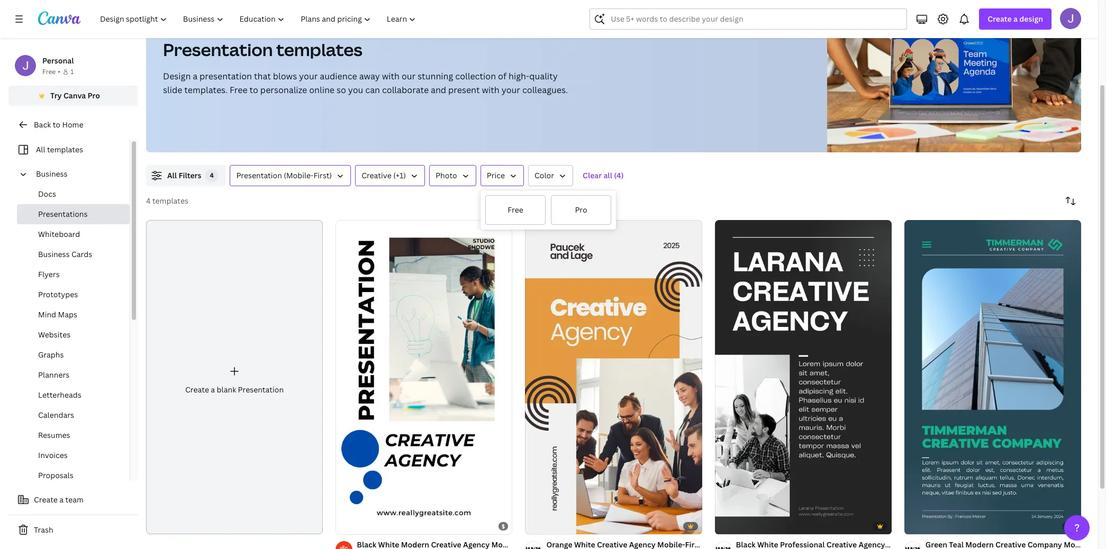 Task type: vqa. For each thing, say whether or not it's contained in the screenshot.
the 4 filter options selected element
yes



Task type: locate. For each thing, give the bounding box(es) containing it.
with
[[382, 70, 400, 82], [482, 84, 500, 96]]

1 horizontal spatial your
[[502, 84, 520, 96]]

all
[[36, 145, 45, 155], [167, 170, 177, 181]]

of
[[498, 70, 507, 82], [537, 523, 545, 530], [727, 523, 735, 530], [917, 523, 924, 530]]

0 horizontal spatial with
[[382, 70, 400, 82]]

free button
[[485, 195, 546, 226]]

create
[[988, 14, 1012, 24], [185, 385, 209, 395], [34, 495, 58, 505]]

pro right canva
[[88, 91, 100, 101]]

a inside dropdown button
[[1014, 14, 1018, 24]]

1 vertical spatial your
[[502, 84, 520, 96]]

a left blank
[[211, 385, 215, 395]]

to down 'that'
[[250, 84, 258, 96]]

templates.
[[184, 84, 228, 96]]

10 for 1st 1 of 10 link from the left
[[547, 523, 554, 530]]

0 horizontal spatial create
[[34, 495, 58, 505]]

None search field
[[590, 8, 908, 30]]

a inside button
[[59, 495, 64, 505]]

creative
[[362, 170, 392, 181]]

presentation for presentation (mobile-first)
[[236, 170, 282, 181]]

create left design at the right of page
[[988, 14, 1012, 24]]

1 vertical spatial 4
[[146, 196, 151, 206]]

create inside create a team button
[[34, 495, 58, 505]]

0 horizontal spatial 1 of 10
[[533, 523, 554, 530]]

Search search field
[[611, 9, 901, 29]]

0 vertical spatial templates
[[276, 38, 363, 61]]

10
[[547, 523, 554, 530], [736, 523, 743, 530], [926, 523, 933, 530]]

1 horizontal spatial pro
[[575, 205, 587, 215]]

$
[[502, 523, 505, 530]]

1 horizontal spatial templates
[[152, 196, 188, 206]]

0 horizontal spatial your
[[299, 70, 318, 82]]

create left blank
[[185, 385, 209, 395]]

create a design
[[988, 14, 1043, 24]]

create inside create a blank presentation element
[[185, 385, 209, 395]]

create a blank presentation link
[[146, 220, 323, 535]]

2 horizontal spatial 1 of 10 link
[[905, 220, 1082, 535]]

1 horizontal spatial 4
[[210, 171, 214, 180]]

a
[[1014, 14, 1018, 24], [193, 70, 198, 82], [211, 385, 215, 395], [59, 495, 64, 505]]

0 vertical spatial with
[[382, 70, 400, 82]]

free for free •
[[42, 67, 56, 76]]

presentation right blank
[[238, 385, 284, 395]]

a inside design a presentation that blows your audience away with our stunning collection of high-quality slide templates. free to personalize online so you can collaborate and present with your colleagues.
[[193, 70, 198, 82]]

1
[[70, 67, 74, 76], [533, 523, 536, 530], [722, 523, 725, 530], [912, 523, 915, 530]]

0 horizontal spatial all
[[36, 145, 45, 155]]

presentation
[[163, 38, 273, 61], [236, 170, 282, 181], [238, 385, 284, 395]]

0 vertical spatial pro
[[88, 91, 100, 101]]

business
[[36, 169, 68, 179], [38, 249, 70, 259]]

to inside design a presentation that blows your audience away with our stunning collection of high-quality slide templates. free to personalize online so you can collaborate and present with your colleagues.
[[250, 84, 258, 96]]

all left the "filters"
[[167, 170, 177, 181]]

slide
[[163, 84, 182, 96]]

1 horizontal spatial 1 of 10 link
[[715, 220, 892, 535]]

letterheads link
[[17, 385, 130, 405]]

pro inside button
[[88, 91, 100, 101]]

1 vertical spatial templates
[[47, 145, 83, 155]]

so
[[337, 84, 346, 96]]

4 templates
[[146, 196, 188, 206]]

0 horizontal spatial templates
[[47, 145, 83, 155]]

create a team
[[34, 495, 84, 505]]

with left our
[[382, 70, 400, 82]]

0 vertical spatial 4
[[210, 171, 214, 180]]

4 filter options selected element
[[206, 169, 218, 182]]

free left •
[[42, 67, 56, 76]]

try
[[50, 91, 62, 101]]

top level navigation element
[[93, 8, 425, 30]]

2 vertical spatial create
[[34, 495, 58, 505]]

1 of 10 for green teal modern creative company mobile-first presentation image
[[912, 523, 933, 530]]

2 horizontal spatial free
[[508, 205, 523, 215]]

flyers
[[38, 269, 60, 280]]

free down presentation
[[230, 84, 248, 96]]

1 vertical spatial business
[[38, 249, 70, 259]]

1 horizontal spatial free
[[230, 84, 248, 96]]

1 for black white professional creative agency mobile presentation image
[[722, 523, 725, 530]]

free down price button on the left of page
[[508, 205, 523, 215]]

presentation left the (mobile-
[[236, 170, 282, 181]]

to
[[250, 84, 258, 96], [53, 120, 60, 130]]

your down high-
[[502, 84, 520, 96]]

1 horizontal spatial to
[[250, 84, 258, 96]]

1 vertical spatial presentation
[[236, 170, 282, 181]]

clear
[[583, 170, 602, 181]]

mind maps link
[[17, 305, 130, 325]]

home
[[62, 120, 83, 130]]

templates
[[276, 38, 363, 61], [47, 145, 83, 155], [152, 196, 188, 206]]

2 1 of 10 from the left
[[722, 523, 743, 530]]

presentation inside button
[[236, 170, 282, 181]]

a for team
[[59, 495, 64, 505]]

canva
[[64, 91, 86, 101]]

(mobile-
[[284, 170, 314, 181]]

2 horizontal spatial 10
[[926, 523, 933, 530]]

2 vertical spatial templates
[[152, 196, 188, 206]]

presentation
[[200, 70, 252, 82]]

1 horizontal spatial all
[[167, 170, 177, 181]]

your up "online"
[[299, 70, 318, 82]]

templates down back to home
[[47, 145, 83, 155]]

collection
[[455, 70, 496, 82]]

1 vertical spatial free
[[230, 84, 248, 96]]

1 horizontal spatial create
[[185, 385, 209, 395]]

create inside create a design dropdown button
[[988, 14, 1012, 24]]

0 horizontal spatial 4
[[146, 196, 151, 206]]

create down proposals
[[34, 495, 58, 505]]

planners link
[[17, 365, 130, 385]]

0 vertical spatial presentation
[[163, 38, 273, 61]]

presentation up presentation
[[163, 38, 273, 61]]

pro
[[88, 91, 100, 101], [575, 205, 587, 215]]

of for 1st 1 of 10 link from the left
[[537, 523, 545, 530]]

resumes
[[38, 430, 70, 440]]

pro down clear
[[575, 205, 587, 215]]

3 1 of 10 from the left
[[912, 523, 933, 530]]

1 vertical spatial all
[[167, 170, 177, 181]]

1 1 of 10 from the left
[[533, 523, 554, 530]]

back to home
[[34, 120, 83, 130]]

0 horizontal spatial 10
[[547, 523, 554, 530]]

create for create a design
[[988, 14, 1012, 24]]

creative (+1)
[[362, 170, 406, 181]]

create for create a team
[[34, 495, 58, 505]]

business cards
[[38, 249, 92, 259]]

flyers link
[[17, 265, 130, 285]]

0 horizontal spatial free
[[42, 67, 56, 76]]

templates up audience
[[276, 38, 363, 61]]

personalize
[[260, 84, 307, 96]]

create a team button
[[8, 490, 138, 511]]

business up docs
[[36, 169, 68, 179]]

free for free
[[508, 205, 523, 215]]

to right back
[[53, 120, 60, 130]]

try canva pro
[[50, 91, 100, 101]]

1 of 10 link
[[525, 220, 702, 535], [715, 220, 892, 535], [905, 220, 1082, 535]]

1 horizontal spatial with
[[482, 84, 500, 96]]

templates down all filters
[[152, 196, 188, 206]]

2 horizontal spatial create
[[988, 14, 1012, 24]]

quality
[[529, 70, 558, 82]]

create a blank presentation element
[[146, 220, 323, 535]]

(+1)
[[393, 170, 406, 181]]

1 1 of 10 link from the left
[[525, 220, 702, 535]]

present
[[448, 84, 480, 96]]

create a design button
[[980, 8, 1052, 30]]

a left team
[[59, 495, 64, 505]]

business up flyers
[[38, 249, 70, 259]]

0 vertical spatial your
[[299, 70, 318, 82]]

1 of 10 for orange white creative agency mobile-first presentation image
[[533, 523, 554, 530]]

1 vertical spatial create
[[185, 385, 209, 395]]

of inside design a presentation that blows your audience away with our stunning collection of high-quality slide templates. free to personalize online so you can collaborate and present with your colleagues.
[[498, 70, 507, 82]]

0 horizontal spatial pro
[[88, 91, 100, 101]]

1 horizontal spatial 10
[[736, 523, 743, 530]]

0 vertical spatial free
[[42, 67, 56, 76]]

1 vertical spatial with
[[482, 84, 500, 96]]

0 vertical spatial business
[[36, 169, 68, 179]]

websites
[[38, 330, 71, 340]]

1 10 from the left
[[547, 523, 554, 530]]

0 vertical spatial all
[[36, 145, 45, 155]]

0 horizontal spatial 1 of 10 link
[[525, 220, 702, 535]]

with down collection on the left of the page
[[482, 84, 500, 96]]

2 vertical spatial free
[[508, 205, 523, 215]]

proposals link
[[17, 466, 130, 486]]

2 horizontal spatial templates
[[276, 38, 363, 61]]

2 10 from the left
[[736, 523, 743, 530]]

free inside button
[[508, 205, 523, 215]]

of for 1st 1 of 10 link from the right
[[917, 523, 924, 530]]

free
[[42, 67, 56, 76], [230, 84, 248, 96], [508, 205, 523, 215]]

invoices
[[38, 450, 68, 461]]

jacob simon image
[[1060, 8, 1082, 29]]

0 vertical spatial create
[[988, 14, 1012, 24]]

a for blank
[[211, 385, 215, 395]]

color
[[535, 170, 554, 181]]

business for business cards
[[38, 249, 70, 259]]

1 of 10
[[533, 523, 554, 530], [722, 523, 743, 530], [912, 523, 933, 530]]

1 vertical spatial pro
[[575, 205, 587, 215]]

a left design at the right of page
[[1014, 14, 1018, 24]]

create for create a blank presentation
[[185, 385, 209, 395]]

pro button
[[551, 195, 612, 226]]

design a presentation that blows your audience away with our stunning collection of high-quality slide templates. free to personalize online so you can collaborate and present with your colleagues.
[[163, 70, 568, 96]]

a up templates.
[[193, 70, 198, 82]]

collaborate
[[382, 84, 429, 96]]

1 horizontal spatial 1 of 10
[[722, 523, 743, 530]]

2 horizontal spatial 1 of 10
[[912, 523, 933, 530]]

3 10 from the left
[[926, 523, 933, 530]]

0 vertical spatial to
[[250, 84, 258, 96]]

0 horizontal spatial to
[[53, 120, 60, 130]]

all down back
[[36, 145, 45, 155]]

presentation templates
[[163, 38, 363, 61]]



Task type: describe. For each thing, give the bounding box(es) containing it.
green teal modern creative company mobile-first presentation image
[[905, 220, 1082, 535]]

all for all templates
[[36, 145, 45, 155]]

1 for green teal modern creative company mobile-first presentation image
[[912, 523, 915, 530]]

cards
[[71, 249, 92, 259]]

away
[[359, 70, 380, 82]]

team
[[65, 495, 84, 505]]

presentation for presentation templates
[[163, 38, 273, 61]]

pro inside button
[[575, 205, 587, 215]]

letterheads
[[38, 390, 81, 400]]

graphs link
[[17, 345, 130, 365]]

price button
[[481, 165, 524, 186]]

price
[[487, 170, 505, 181]]

(4)
[[614, 170, 624, 181]]

trash
[[34, 525, 53, 535]]

websites link
[[17, 325, 130, 345]]

free •
[[42, 67, 60, 76]]

resumes link
[[17, 426, 130, 446]]

colleagues.
[[522, 84, 568, 96]]

clear all (4) button
[[578, 165, 629, 186]]

blows
[[273, 70, 297, 82]]

all
[[604, 170, 612, 181]]

templates for presentation templates
[[276, 38, 363, 61]]

1 of 10 for black white professional creative agency mobile presentation image
[[722, 523, 743, 530]]

maps
[[58, 310, 77, 320]]

filters
[[179, 170, 201, 181]]

whiteboard link
[[17, 224, 130, 245]]

templates for all templates
[[47, 145, 83, 155]]

whiteboard
[[38, 229, 80, 239]]

2 1 of 10 link from the left
[[715, 220, 892, 535]]

free inside design a presentation that blows your audience away with our stunning collection of high-quality slide templates. free to personalize online so you can collaborate and present with your colleagues.
[[230, 84, 248, 96]]

black white professional creative agency mobile presentation image
[[715, 220, 892, 535]]

invoices link
[[17, 446, 130, 466]]

3 1 of 10 link from the left
[[905, 220, 1082, 535]]

a for presentation
[[193, 70, 198, 82]]

can
[[365, 84, 380, 96]]

black white modern creative agency mobile presentation image
[[336, 220, 513, 535]]

all templates
[[36, 145, 83, 155]]

4 for 4 templates
[[146, 196, 151, 206]]

business for business
[[36, 169, 68, 179]]

templates for 4 templates
[[152, 196, 188, 206]]

stunning
[[418, 70, 453, 82]]

all for all filters
[[167, 170, 177, 181]]

you
[[348, 84, 363, 96]]

graphs
[[38, 350, 64, 360]]

docs
[[38, 189, 56, 199]]

blank
[[217, 385, 236, 395]]

a for design
[[1014, 14, 1018, 24]]

all filters
[[167, 170, 201, 181]]

calendars link
[[17, 405, 130, 426]]

10 for 2nd 1 of 10 link from right
[[736, 523, 743, 530]]

presentation (mobile-first)
[[236, 170, 332, 181]]

calendars
[[38, 410, 74, 420]]

orange white creative agency mobile-first presentation image
[[525, 220, 702, 535]]

online
[[309, 84, 335, 96]]

mind
[[38, 310, 56, 320]]

color button
[[528, 165, 573, 186]]

presentation (mobile-first) button
[[230, 165, 351, 186]]

prototypes
[[38, 290, 78, 300]]

high-
[[509, 70, 529, 82]]

presentations
[[38, 209, 88, 219]]

2 vertical spatial presentation
[[238, 385, 284, 395]]

try canva pro button
[[8, 86, 138, 106]]

our
[[402, 70, 416, 82]]

business cards link
[[17, 245, 130, 265]]

and
[[431, 84, 446, 96]]

design
[[1020, 14, 1043, 24]]

first)
[[314, 170, 332, 181]]

photo button
[[429, 165, 476, 186]]

create a blank presentation
[[185, 385, 284, 395]]

trash link
[[8, 520, 138, 541]]

1 for orange white creative agency mobile-first presentation image
[[533, 523, 536, 530]]

creative (+1) button
[[355, 165, 425, 186]]

of for 2nd 1 of 10 link from right
[[727, 523, 735, 530]]

•
[[58, 67, 60, 76]]

4 for 4
[[210, 171, 214, 180]]

back
[[34, 120, 51, 130]]

prototypes link
[[17, 285, 130, 305]]

that
[[254, 70, 271, 82]]

Sort by button
[[1060, 191, 1082, 212]]

back to home link
[[8, 114, 138, 136]]

docs link
[[17, 184, 130, 204]]

photo
[[436, 170, 457, 181]]

proposals
[[38, 471, 73, 481]]

1 vertical spatial to
[[53, 120, 60, 130]]

10 for 1st 1 of 10 link from the right
[[926, 523, 933, 530]]

design
[[163, 70, 191, 82]]

all templates link
[[15, 140, 123, 160]]

planners
[[38, 370, 69, 380]]

personal
[[42, 56, 74, 66]]

mind maps
[[38, 310, 77, 320]]

clear all (4)
[[583, 170, 624, 181]]

audience
[[320, 70, 357, 82]]



